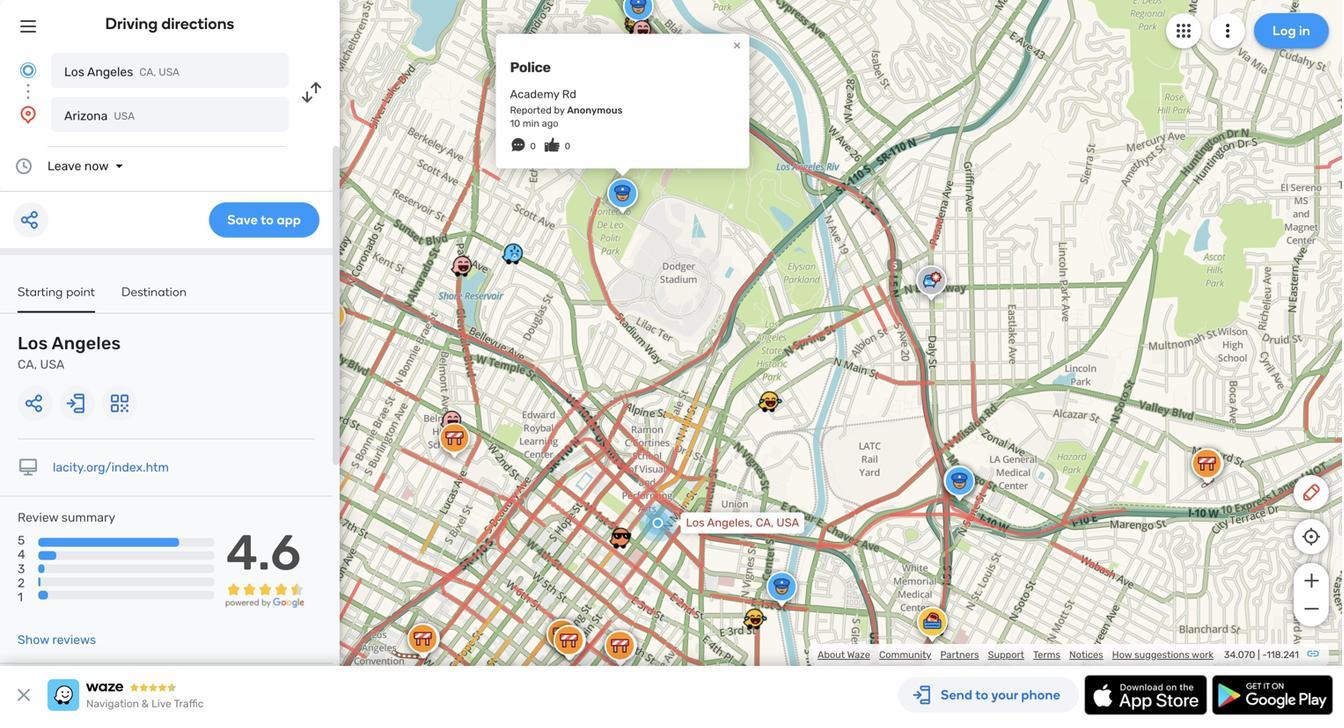 Task type: vqa. For each thing, say whether or not it's contained in the screenshot.
Arizona
yes



Task type: locate. For each thing, give the bounding box(es) containing it.
0 horizontal spatial ca,
[[18, 357, 37, 372]]

suggestions
[[1135, 649, 1190, 661]]

2
[[18, 576, 25, 591]]

review summary
[[18, 511, 115, 525]]

2 vertical spatial ca,
[[756, 516, 774, 530]]

0 vertical spatial los angeles ca, usa
[[64, 65, 180, 79]]

work
[[1192, 649, 1214, 661]]

0 vertical spatial los
[[64, 65, 84, 79]]

los angeles ca, usa
[[64, 65, 180, 79], [18, 333, 121, 372]]

angeles up the "arizona usa"
[[87, 65, 133, 79]]

summary
[[61, 511, 115, 525]]

ca, right angeles,
[[756, 516, 774, 530]]

los angeles ca, usa down starting point button
[[18, 333, 121, 372]]

ca, down driving
[[139, 66, 156, 78]]

2 horizontal spatial ca,
[[756, 516, 774, 530]]

2 vertical spatial los
[[686, 516, 705, 530]]

rd
[[562, 87, 577, 101]]

police
[[510, 59, 551, 75]]

10
[[510, 117, 520, 129]]

zoom out image
[[1301, 599, 1323, 620]]

|
[[1258, 649, 1260, 661]]

ca,
[[139, 66, 156, 78], [18, 357, 37, 372], [756, 516, 774, 530]]

0 down min
[[530, 141, 536, 151]]

los up arizona
[[64, 65, 84, 79]]

terms link
[[1034, 649, 1061, 661]]

1 vertical spatial angeles
[[52, 333, 121, 354]]

lacity.org/index.htm link
[[53, 460, 169, 475]]

current location image
[[18, 60, 39, 81]]

los
[[64, 65, 84, 79], [18, 333, 48, 354], [686, 516, 705, 530]]

5 4 3 2 1
[[18, 534, 25, 605]]

118.241
[[1267, 649, 1299, 661]]

los down starting point button
[[18, 333, 48, 354]]

usa right arizona
[[114, 110, 135, 122]]

by
[[554, 104, 565, 116]]

1 vertical spatial los
[[18, 333, 48, 354]]

1 horizontal spatial 0
[[565, 141, 571, 151]]

3
[[18, 562, 25, 576]]

about waze community partners support terms notices how suggestions work
[[818, 649, 1214, 661]]

1 horizontal spatial ca,
[[139, 66, 156, 78]]

usa right angeles,
[[777, 516, 800, 530]]

usa down driving directions
[[159, 66, 180, 78]]

terms
[[1034, 649, 1061, 661]]

los angeles ca, usa down driving
[[64, 65, 180, 79]]

los left angeles,
[[686, 516, 705, 530]]

0 down academy rd reported by anonymous 10 min ago
[[565, 141, 571, 151]]

1 vertical spatial los angeles ca, usa
[[18, 333, 121, 372]]

&
[[142, 698, 149, 710]]

navigation
[[86, 698, 139, 710]]

ca, down starting point button
[[18, 357, 37, 372]]

academy
[[510, 87, 560, 101]]

starting point button
[[18, 284, 95, 313]]

reviews
[[52, 633, 96, 648]]

destination
[[122, 284, 187, 299]]

ago
[[542, 117, 559, 129]]

2 horizontal spatial los
[[686, 516, 705, 530]]

0
[[530, 141, 536, 151], [565, 141, 571, 151]]

community link
[[879, 649, 932, 661]]

34.070 | -118.241
[[1225, 649, 1299, 661]]

angeles
[[87, 65, 133, 79], [52, 333, 121, 354]]

1 horizontal spatial los
[[64, 65, 84, 79]]

review
[[18, 511, 58, 525]]

usa
[[159, 66, 180, 78], [114, 110, 135, 122], [40, 357, 65, 372], [777, 516, 800, 530]]

arizona
[[64, 109, 108, 123]]

support
[[988, 649, 1025, 661]]

0 horizontal spatial 0
[[530, 141, 536, 151]]

1 vertical spatial ca,
[[18, 357, 37, 372]]

anonymous
[[567, 104, 623, 116]]

0 vertical spatial angeles
[[87, 65, 133, 79]]

angeles down point
[[52, 333, 121, 354]]

driving directions
[[105, 14, 235, 33]]



Task type: describe. For each thing, give the bounding box(es) containing it.
lacity.org/index.htm
[[53, 460, 169, 475]]

leave now
[[48, 159, 109, 173]]

clock image
[[13, 156, 34, 177]]

4.6
[[226, 524, 301, 582]]

how
[[1113, 649, 1133, 661]]

×
[[733, 36, 741, 53]]

x image
[[13, 685, 34, 706]]

angeles,
[[707, 516, 753, 530]]

leave
[[48, 159, 81, 173]]

los angeles, ca, usa
[[686, 516, 800, 530]]

× link
[[729, 36, 745, 53]]

traffic
[[174, 698, 204, 710]]

5
[[18, 534, 25, 548]]

1
[[18, 590, 23, 605]]

about
[[818, 649, 845, 661]]

show
[[18, 633, 49, 648]]

destination button
[[122, 284, 187, 311]]

community
[[879, 649, 932, 661]]

directions
[[162, 14, 235, 33]]

0 horizontal spatial los
[[18, 333, 48, 354]]

notices
[[1070, 649, 1104, 661]]

computer image
[[18, 457, 39, 479]]

notices link
[[1070, 649, 1104, 661]]

point
[[66, 284, 95, 299]]

about waze link
[[818, 649, 871, 661]]

zoom in image
[[1301, 571, 1323, 592]]

34.070
[[1225, 649, 1256, 661]]

0 vertical spatial ca,
[[139, 66, 156, 78]]

live
[[151, 698, 172, 710]]

usa down starting point button
[[40, 357, 65, 372]]

now
[[84, 159, 109, 173]]

starting point
[[18, 284, 95, 299]]

show reviews
[[18, 633, 96, 648]]

link image
[[1307, 647, 1321, 661]]

usa inside the "arizona usa"
[[114, 110, 135, 122]]

arizona usa
[[64, 109, 135, 123]]

location image
[[18, 104, 39, 125]]

academy rd reported by anonymous 10 min ago
[[510, 87, 623, 129]]

waze
[[848, 649, 871, 661]]

partners link
[[941, 649, 980, 661]]

-
[[1263, 649, 1267, 661]]

4
[[18, 548, 25, 562]]

driving
[[105, 14, 158, 33]]

2 0 from the left
[[565, 141, 571, 151]]

partners
[[941, 649, 980, 661]]

navigation & live traffic
[[86, 698, 204, 710]]

min
[[523, 117, 540, 129]]

reported
[[510, 104, 552, 116]]

starting
[[18, 284, 63, 299]]

how suggestions work link
[[1113, 649, 1214, 661]]

1 0 from the left
[[530, 141, 536, 151]]

pencil image
[[1301, 482, 1322, 504]]

support link
[[988, 649, 1025, 661]]



